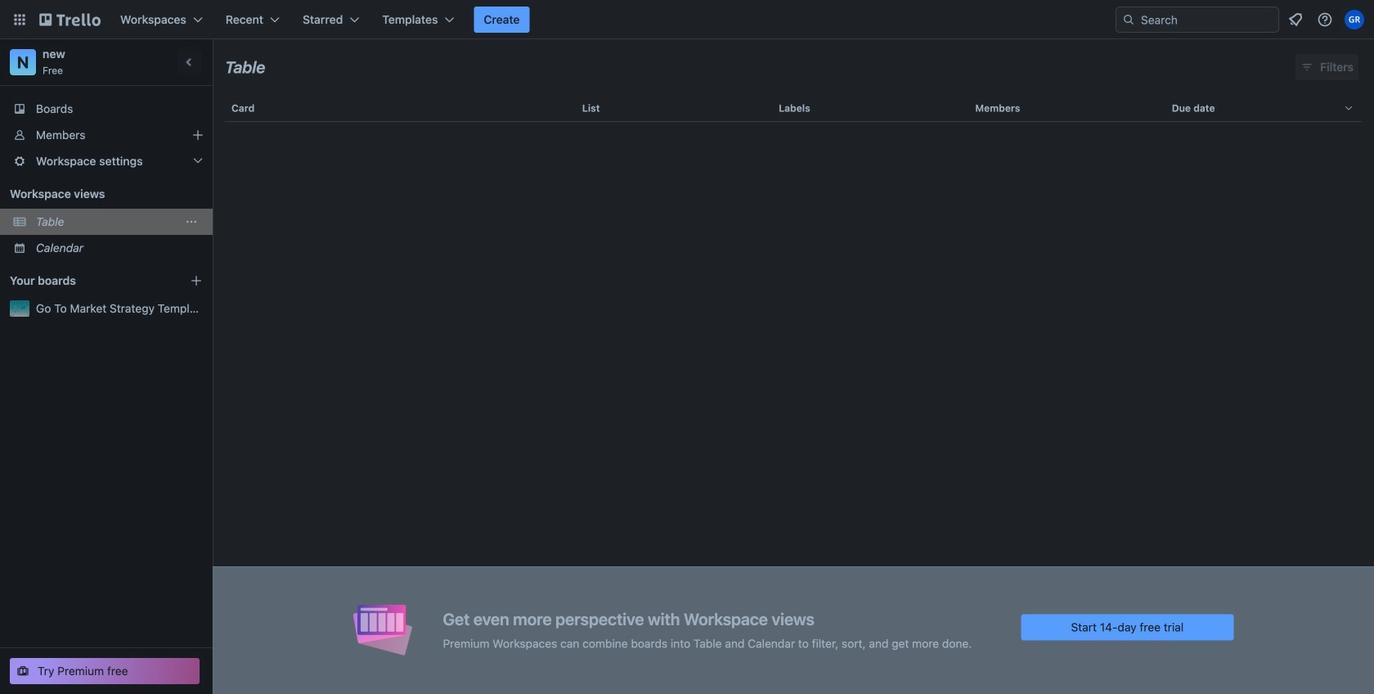Task type: locate. For each thing, give the bounding box(es) containing it.
None text field
[[225, 52, 266, 83]]

add board image
[[190, 274, 203, 287]]

0 notifications image
[[1287, 10, 1306, 29]]

table
[[213, 88, 1375, 694]]

search image
[[1123, 13, 1136, 26]]

your boards with 1 items element
[[10, 271, 165, 291]]

Search field
[[1136, 8, 1279, 31]]

row
[[225, 88, 1363, 128]]



Task type: describe. For each thing, give the bounding box(es) containing it.
open information menu image
[[1318, 11, 1334, 28]]

workspace actions menu image
[[185, 215, 198, 228]]

greg robinson (gregrobinson96) image
[[1345, 10, 1365, 29]]

primary element
[[0, 0, 1375, 39]]

workspace navigation collapse icon image
[[178, 51, 201, 74]]

back to home image
[[39, 7, 101, 33]]



Task type: vqa. For each thing, say whether or not it's contained in the screenshot.
Premium
no



